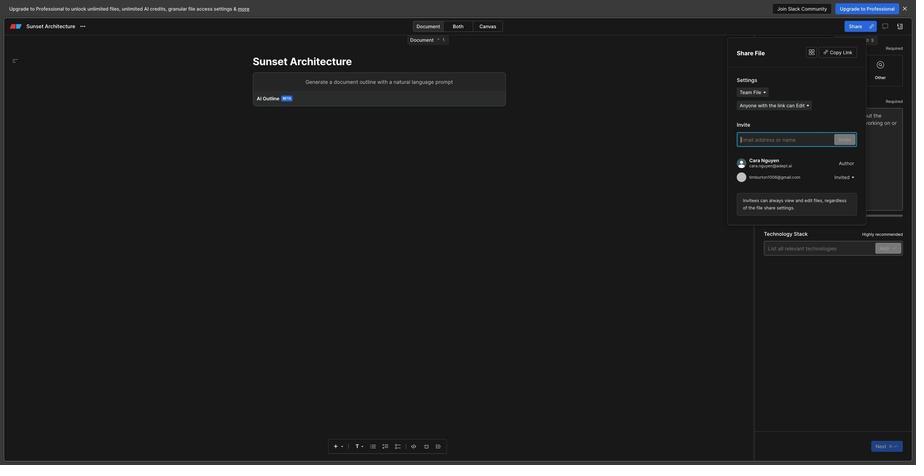 Task type: vqa. For each thing, say whether or not it's contained in the screenshot.
Canvas BUTTON
no



Task type: locate. For each thing, give the bounding box(es) containing it.
List all relevant technologies text field
[[764, 241, 903, 256]]

None text field
[[253, 73, 506, 248], [764, 108, 903, 211], [253, 73, 506, 248], [764, 108, 903, 211]]



Task type: describe. For each thing, give the bounding box(es) containing it.
Email address or name text field
[[737, 132, 857, 147]]



